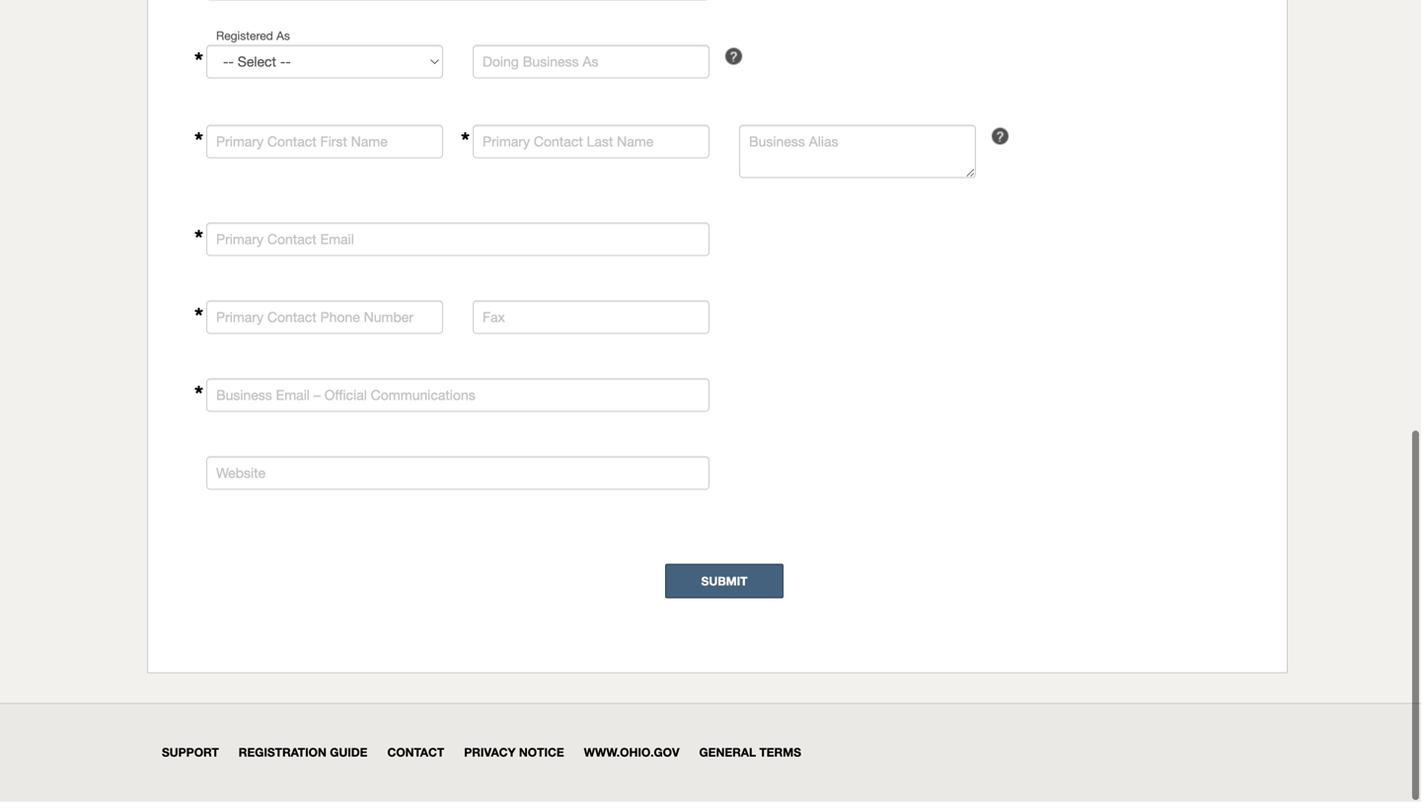 Task type: locate. For each thing, give the bounding box(es) containing it.
2 vertical spatial business
[[216, 387, 272, 404]]

contact for phone
[[267, 309, 316, 326]]

1 vertical spatial as
[[583, 54, 599, 70]]

as up primary contact last name text box
[[583, 54, 599, 70]]

0 horizontal spatial business
[[216, 387, 272, 404]]

registered
[[216, 29, 273, 43]]

business email – official communications
[[216, 387, 475, 404]]

contact for last
[[534, 134, 583, 150]]

2 name from the left
[[617, 134, 654, 150]]

registration guide link
[[239, 746, 368, 760]]

support
[[162, 746, 219, 760]]

primary
[[216, 134, 263, 150], [483, 134, 530, 150], [216, 231, 263, 248], [216, 309, 263, 326]]

primary contact last name
[[483, 134, 654, 150]]

primary for primary contact last name
[[483, 134, 530, 150]]

business right doing
[[523, 54, 579, 70]]

1 horizontal spatial as
[[583, 54, 599, 70]]

Business Alias text field
[[739, 125, 976, 179]]

contact left last
[[534, 134, 583, 150]]

email
[[320, 231, 354, 248], [276, 387, 310, 404]]

business left –
[[216, 387, 272, 404]]

business
[[523, 54, 579, 70], [749, 134, 805, 150], [216, 387, 272, 404]]

name right first
[[351, 134, 388, 150]]

communications
[[371, 387, 475, 404]]

business for business alias
[[749, 134, 805, 150]]

general
[[699, 746, 756, 760]]

primary for primary contact phone number
[[216, 309, 263, 326]]

0 horizontal spatial as
[[276, 29, 290, 43]]

name right last
[[617, 134, 654, 150]]

contact for email
[[267, 231, 316, 248]]

www.ohio.gov
[[584, 746, 680, 760]]

privacy
[[464, 746, 516, 760]]

contact left first
[[267, 134, 316, 150]]

guide
[[330, 746, 368, 760]]

2 horizontal spatial business
[[749, 134, 805, 150]]

1 horizontal spatial email
[[320, 231, 354, 248]]

None button
[[665, 564, 784, 599]]

name
[[351, 134, 388, 150], [617, 134, 654, 150]]

contact
[[267, 134, 316, 150], [534, 134, 583, 150], [267, 231, 316, 248], [267, 309, 316, 326], [387, 746, 444, 760]]

Business Name text field
[[206, 0, 710, 1]]

contact link
[[387, 746, 444, 760]]

registration
[[239, 746, 327, 760]]

privacy notice link
[[464, 746, 564, 760]]

business left alias
[[749, 134, 805, 150]]

email left –
[[276, 387, 310, 404]]

official
[[324, 387, 367, 404]]

1 name from the left
[[351, 134, 388, 150]]

notice
[[519, 746, 564, 760]]

0 vertical spatial business
[[523, 54, 579, 70]]

business for business email – official communications
[[216, 387, 272, 404]]

last
[[587, 134, 613, 150]]

1 vertical spatial email
[[276, 387, 310, 404]]

primary contact first name
[[216, 134, 388, 150]]

primary contact email
[[216, 231, 354, 248]]

email up phone
[[320, 231, 354, 248]]

contact left phone
[[267, 309, 316, 326]]

as
[[276, 29, 290, 43], [583, 54, 599, 70]]

0 vertical spatial email
[[320, 231, 354, 248]]

as right registered
[[276, 29, 290, 43]]

contact up primary contact phone number
[[267, 231, 316, 248]]

Primary Contact Last Name text field
[[473, 125, 710, 159]]

Doing Business As text field
[[473, 45, 710, 79]]

1 horizontal spatial name
[[617, 134, 654, 150]]

0 horizontal spatial name
[[351, 134, 388, 150]]

first
[[320, 134, 347, 150]]

terms
[[759, 746, 801, 760]]

1 vertical spatial business
[[749, 134, 805, 150]]



Task type: vqa. For each thing, say whether or not it's contained in the screenshot.
the middle school
no



Task type: describe. For each thing, give the bounding box(es) containing it.
name for primary contact first name
[[351, 134, 388, 150]]

business alias
[[749, 134, 838, 150]]

www.ohio.gov link
[[584, 746, 680, 760]]

registered as
[[216, 29, 290, 43]]

general terms
[[699, 746, 801, 760]]

number
[[364, 309, 413, 326]]

doing business as
[[483, 54, 599, 70]]

Fax text field
[[473, 301, 710, 335]]

Primary Contact First Name text field
[[206, 125, 443, 159]]

contact for first
[[267, 134, 316, 150]]

Business Email – Official Communications text field
[[206, 379, 710, 412]]

Primary Contact Phone Number text field
[[206, 301, 443, 335]]

registration guide
[[239, 746, 368, 760]]

0 vertical spatial as
[[276, 29, 290, 43]]

contact right guide
[[387, 746, 444, 760]]

website
[[216, 465, 266, 482]]

–
[[314, 387, 321, 404]]

primary contact phone number
[[216, 309, 413, 326]]

primary for primary contact first name
[[216, 134, 263, 150]]

support link
[[162, 746, 219, 760]]

fax
[[483, 309, 505, 326]]

privacy notice
[[464, 746, 564, 760]]

general terms link
[[699, 746, 801, 760]]

0 horizontal spatial email
[[276, 387, 310, 404]]

Primary Contact Email text field
[[206, 223, 710, 257]]

Website text field
[[206, 457, 710, 490]]

primary for primary contact email
[[216, 231, 263, 248]]

1 horizontal spatial business
[[523, 54, 579, 70]]

alias
[[809, 134, 838, 150]]

phone
[[320, 309, 360, 326]]

doing
[[483, 54, 519, 70]]

name for primary contact last name
[[617, 134, 654, 150]]



